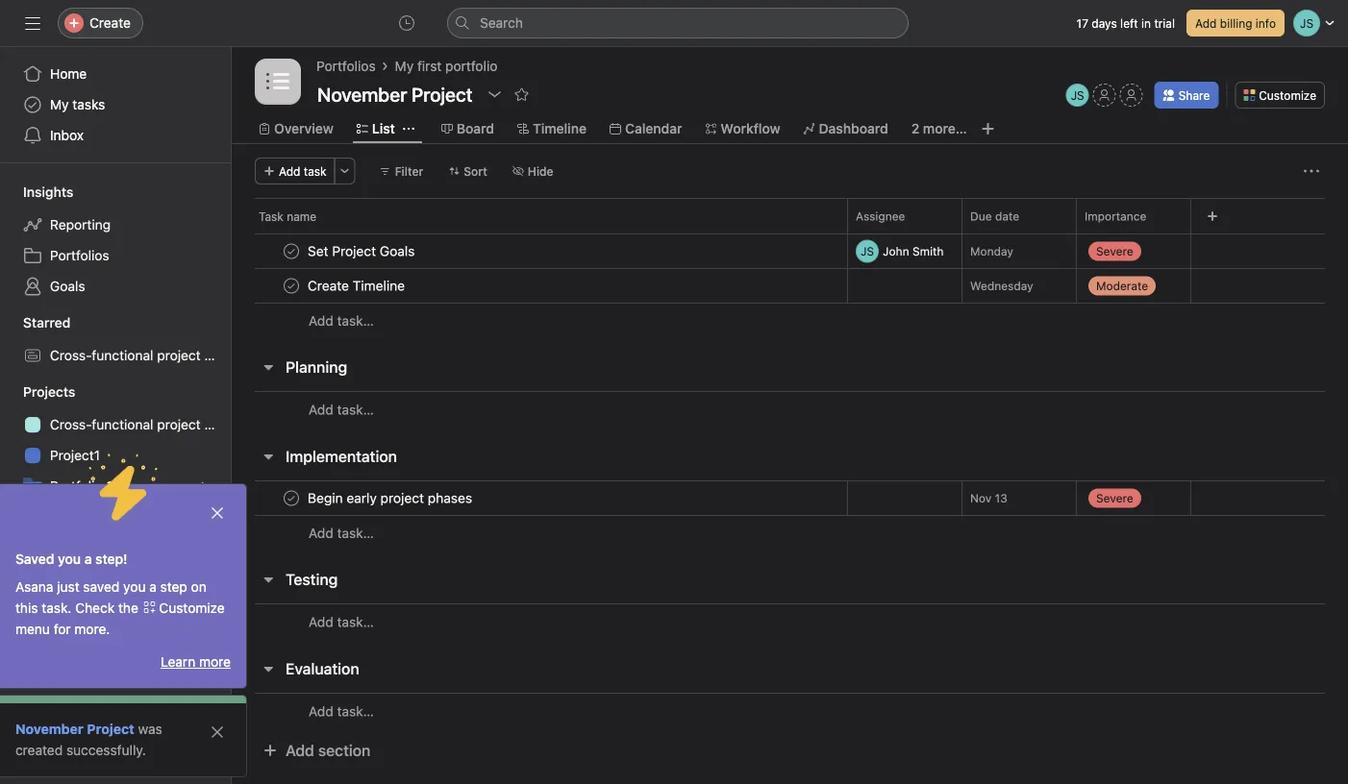 Task type: vqa. For each thing, say whether or not it's contained in the screenshot.
2nd Add Task… button from the bottom of the page TASK…
yes



Task type: describe. For each thing, give the bounding box(es) containing it.
task.
[[42, 601, 72, 616]]

planning
[[286, 358, 347, 376]]

add task
[[279, 164, 327, 178]]

add to starred image
[[514, 87, 530, 102]]

more.
[[74, 622, 110, 638]]

see details, portfolio 1 image
[[198, 481, 210, 492]]

history image
[[399, 15, 414, 31]]

implementation button
[[286, 439, 397, 474]]

cross-functional project plan for cross-functional project plan link within the projects element
[[50, 417, 231, 433]]

project1
[[50, 448, 100, 463]]

name
[[287, 210, 316, 223]]

row containing task name
[[232, 198, 1348, 234]]

moderate button
[[1077, 269, 1190, 303]]

testing
[[286, 571, 338, 589]]

task
[[304, 164, 327, 178]]

november inside projects element
[[50, 540, 114, 556]]

2 add task… button from the top
[[309, 400, 374, 421]]

add task… inside header implementation tree grid
[[309, 526, 374, 541]]

due date
[[970, 210, 1019, 223]]

goals link
[[12, 271, 219, 302]]

monday
[[970, 245, 1013, 258]]

task… inside header implementation tree grid
[[337, 526, 374, 541]]

inbox
[[50, 127, 84, 143]]

5 add task… row from the top
[[232, 693, 1348, 730]]

2 task… from the top
[[337, 402, 374, 418]]

in
[[1141, 16, 1151, 30]]

1 vertical spatial november project
[[15, 722, 134, 738]]

close toast image
[[210, 506, 225, 521]]

close image
[[210, 725, 225, 740]]

add task… button inside header implementation tree grid
[[309, 523, 374, 544]]

cross-functional project plan link inside starred 'element'
[[12, 340, 231, 371]]

add up add section button
[[309, 704, 333, 720]]

Create Timeline text field
[[304, 276, 411, 296]]

goals
[[50, 278, 85, 294]]

for
[[54, 622, 71, 638]]

just
[[57, 579, 79, 595]]

tab actions image
[[403, 123, 414, 135]]

learn
[[161, 654, 195, 670]]

add left billing
[[1195, 16, 1217, 30]]

projects button
[[0, 383, 75, 402]]

create timeline cell
[[232, 268, 848, 304]]

was created successfully.
[[15, 722, 162, 759]]

completed image for nov 13
[[280, 487, 303, 510]]

on
[[191, 579, 206, 595]]

set project goals cell
[[232, 234, 848, 269]]

add section
[[286, 742, 371, 760]]

js inside 'row'
[[861, 245, 874, 258]]

my workspace
[[50, 609, 139, 625]]

0 vertical spatial project
[[118, 540, 162, 556]]

planning button
[[286, 350, 347, 385]]

date
[[995, 210, 1019, 223]]

check
[[75, 601, 115, 616]]

step!
[[95, 551, 128, 567]]

filter
[[395, 164, 423, 178]]

team
[[23, 576, 57, 592]]

list image
[[266, 70, 289, 93]]

5 add task… button from the top
[[309, 701, 374, 723]]

begin early project phases cell
[[232, 481, 848, 516]]

share button
[[1155, 82, 1219, 109]]

Completed checkbox
[[280, 275, 303, 298]]

customize menu for more.
[[15, 601, 225, 638]]

functional inside projects element
[[92, 417, 153, 433]]

add field image
[[1207, 211, 1218, 222]]

smith
[[913, 245, 944, 258]]

workflow link
[[705, 118, 780, 139]]

my down history icon
[[395, 58, 414, 74]]

starred element
[[0, 306, 231, 375]]

list
[[372, 121, 395, 137]]

billing
[[1220, 16, 1252, 30]]

add tab image
[[981, 121, 996, 137]]

step
[[160, 579, 187, 595]]

inbox link
[[12, 120, 219, 151]]

portfolio 1 link
[[12, 471, 219, 502]]

2 more… button
[[911, 118, 967, 139]]

js button
[[1066, 84, 1089, 107]]

invite
[[54, 751, 89, 767]]

john
[[883, 245, 909, 258]]

1 horizontal spatial portfolios
[[316, 58, 376, 74]]

my tasks link
[[12, 89, 219, 120]]

cross- for cross-functional project plan link within the projects element
[[50, 417, 92, 433]]

project1 link
[[12, 440, 219, 471]]

0 vertical spatial you
[[58, 551, 81, 567]]

calendar link
[[610, 118, 682, 139]]

show options image
[[487, 87, 503, 102]]

add task button
[[255, 158, 335, 185]]

saved
[[83, 579, 120, 595]]

1 vertical spatial project
[[87, 722, 134, 738]]

create button
[[58, 8, 143, 38]]

3 add task… row from the top
[[232, 515, 1348, 551]]

2 project from the top
[[157, 417, 201, 433]]

filter button
[[371, 158, 432, 185]]

dashboard
[[819, 121, 888, 137]]

functional inside starred 'element'
[[92, 348, 153, 363]]

days
[[1092, 16, 1117, 30]]

insights button
[[0, 183, 73, 202]]

invite button
[[18, 742, 101, 777]]

hide sidebar image
[[25, 15, 40, 31]]

2
[[911, 121, 920, 137]]

more
[[199, 654, 231, 670]]

home
[[50, 66, 87, 82]]

completed checkbox for nov 13
[[280, 487, 303, 510]]

timeline
[[533, 121, 587, 137]]

more…
[[923, 121, 967, 137]]

list link
[[357, 118, 395, 139]]

2 add task… from the top
[[309, 402, 374, 418]]

john smith
[[883, 245, 944, 258]]

timeline link
[[517, 118, 587, 139]]

overview link
[[259, 118, 334, 139]]

overview
[[274, 121, 334, 137]]

2 collapse task list for this section image from the top
[[261, 449, 276, 464]]

you inside asana just saved you a step on this task. check the
[[123, 579, 146, 595]]

search button
[[447, 8, 909, 38]]



Task type: locate. For each thing, give the bounding box(es) containing it.
1 add task… from the top
[[309, 313, 374, 329]]

task… up evaluation button
[[337, 614, 374, 630]]

completed image
[[280, 240, 303, 263]]

0 vertical spatial november
[[50, 540, 114, 556]]

successfully.
[[66, 743, 146, 759]]

november project up invite
[[15, 722, 134, 738]]

severe inside dropdown button
[[1096, 245, 1134, 258]]

portfolio for the leftmost my first portfolio link
[[100, 509, 153, 525]]

evaluation
[[286, 660, 359, 678]]

4 add task… row from the top
[[232, 604, 1348, 640]]

1 vertical spatial plan
[[204, 417, 231, 433]]

workflow
[[721, 121, 780, 137]]

2 completed image from the top
[[280, 487, 303, 510]]

js inside button
[[1071, 88, 1084, 102]]

1 horizontal spatial customize
[[1259, 88, 1316, 102]]

november
[[50, 540, 114, 556], [15, 722, 84, 738]]

add up testing button on the left bottom of page
[[309, 526, 333, 541]]

None text field
[[313, 77, 478, 112]]

task… inside 'header untitled section' tree grid
[[337, 313, 374, 329]]

add task… button inside 'header untitled section' tree grid
[[309, 311, 374, 332]]

first
[[417, 58, 442, 74], [72, 509, 97, 525]]

projects
[[23, 384, 75, 400]]

create
[[89, 15, 131, 31]]

1 vertical spatial my first portfolio
[[50, 509, 153, 525]]

cross-functional project plan link inside projects element
[[12, 410, 231, 440]]

Set Project Goals text field
[[304, 242, 421, 261]]

share
[[1179, 88, 1210, 102]]

portfolio inside projects element
[[100, 509, 153, 525]]

customize for customize menu for more.
[[159, 601, 225, 616]]

add task… button up testing button on the left bottom of page
[[309, 523, 374, 544]]

1 add task… button from the top
[[309, 311, 374, 332]]

add section button
[[255, 734, 378, 768]]

saved
[[15, 551, 54, 567]]

portfolio 1
[[50, 478, 112, 494]]

add task… button up "implementation" button
[[309, 400, 374, 421]]

first inside projects element
[[72, 509, 97, 525]]

cross-functional project plan link up project1
[[12, 410, 231, 440]]

plan inside projects element
[[204, 417, 231, 433]]

5 add task… from the top
[[309, 704, 374, 720]]

cross- inside projects element
[[50, 417, 92, 433]]

portfolios link inside insights element
[[12, 240, 219, 271]]

0 vertical spatial portfolios link
[[316, 56, 376, 77]]

1 plan from the top
[[204, 348, 231, 363]]

0 vertical spatial project
[[157, 348, 201, 363]]

collapse task list for this section image
[[261, 360, 276, 375], [261, 449, 276, 464]]

1 horizontal spatial first
[[417, 58, 442, 74]]

sort button
[[440, 158, 496, 185]]

add task… button up section
[[309, 701, 374, 723]]

my first portfolio inside projects element
[[50, 509, 153, 525]]

2 plan from the top
[[204, 417, 231, 433]]

was
[[138, 722, 162, 738]]

0 horizontal spatial customize
[[159, 601, 225, 616]]

0 vertical spatial plan
[[204, 348, 231, 363]]

portfolios link up list link
[[316, 56, 376, 77]]

hide
[[528, 164, 553, 178]]

customize for customize
[[1259, 88, 1316, 102]]

1 vertical spatial portfolios link
[[12, 240, 219, 271]]

more actions image
[[1304, 163, 1319, 179]]

0 vertical spatial a
[[84, 551, 92, 567]]

1 severe from the top
[[1096, 245, 1134, 258]]

created
[[15, 743, 63, 759]]

1 horizontal spatial portfolio
[[445, 58, 498, 74]]

add task… up testing button on the left bottom of page
[[309, 526, 374, 541]]

moderate
[[1096, 279, 1148, 293]]

a left step!
[[84, 551, 92, 567]]

2 completed checkbox from the top
[[280, 487, 303, 510]]

cross-functional project plan inside projects element
[[50, 417, 231, 433]]

0 horizontal spatial portfolios link
[[12, 240, 219, 271]]

3 add task… from the top
[[309, 526, 374, 541]]

add task… row
[[232, 303, 1348, 338], [232, 391, 1348, 428], [232, 515, 1348, 551], [232, 604, 1348, 640], [232, 693, 1348, 730]]

project up successfully.
[[87, 722, 134, 738]]

projects element
[[0, 375, 231, 567]]

global element
[[0, 47, 231, 163]]

my first portfolio for the leftmost my first portfolio link
[[50, 509, 153, 525]]

0 vertical spatial my first portfolio
[[395, 58, 498, 74]]

1 collapse task list for this section image from the top
[[261, 360, 276, 375]]

functional up project1 link
[[92, 417, 153, 433]]

customize down info
[[1259, 88, 1316, 102]]

left
[[1120, 16, 1138, 30]]

1 vertical spatial completed image
[[280, 487, 303, 510]]

0 vertical spatial completed checkbox
[[280, 240, 303, 263]]

portfolio up show options image
[[445, 58, 498, 74]]

first down portfolio 1
[[72, 509, 97, 525]]

completed checkbox inside the set project goals cell
[[280, 240, 303, 263]]

0 horizontal spatial my first portfolio
[[50, 509, 153, 525]]

0 vertical spatial portfolio
[[445, 58, 498, 74]]

completed image inside begin early project phases cell
[[280, 487, 303, 510]]

dashboard link
[[803, 118, 888, 139]]

portfolio
[[50, 478, 102, 494]]

november up just
[[50, 540, 114, 556]]

0 vertical spatial completed image
[[280, 275, 303, 298]]

0 horizontal spatial first
[[72, 509, 97, 525]]

cross- down starred
[[50, 348, 92, 363]]

customize inside the customize menu for more.
[[159, 601, 225, 616]]

cross-functional project plan down goals link
[[50, 348, 231, 363]]

task… up section
[[337, 704, 374, 720]]

collapse task list for this section image left testing
[[261, 572, 276, 588]]

1 vertical spatial portfolios
[[50, 248, 109, 263]]

cross- inside starred 'element'
[[50, 348, 92, 363]]

learn more link
[[161, 654, 231, 670]]

project down goals link
[[157, 348, 201, 363]]

my first portfolio for the top my first portfolio link
[[395, 58, 498, 74]]

1 vertical spatial cross-functional project plan link
[[12, 410, 231, 440]]

add left task
[[279, 164, 300, 178]]

add task… button up evaluation button
[[309, 612, 374, 633]]

severe for monday
[[1096, 245, 1134, 258]]

0 horizontal spatial portfolios
[[50, 248, 109, 263]]

1 completed image from the top
[[280, 275, 303, 298]]

the
[[118, 601, 138, 616]]

1 vertical spatial project
[[157, 417, 201, 433]]

js down 17
[[1071, 88, 1084, 102]]

3 add task… button from the top
[[309, 523, 374, 544]]

a inside asana just saved you a step on this task. check the
[[149, 579, 157, 595]]

collapse task list for this section image
[[261, 572, 276, 588], [261, 662, 276, 677]]

1 horizontal spatial my first portfolio
[[395, 58, 498, 74]]

my first portfolio down 1
[[50, 509, 153, 525]]

asana
[[15, 579, 53, 595]]

add inside header implementation tree grid
[[309, 526, 333, 541]]

1 vertical spatial november
[[15, 722, 84, 738]]

2 more…
[[911, 121, 967, 137]]

1 vertical spatial portfolio
[[100, 509, 153, 525]]

search list box
[[447, 8, 909, 38]]

1 vertical spatial customize
[[159, 601, 225, 616]]

nov
[[970, 492, 992, 505]]

add task…
[[309, 313, 374, 329], [309, 402, 374, 418], [309, 526, 374, 541], [309, 614, 374, 630], [309, 704, 374, 720]]

1 vertical spatial collapse task list for this section image
[[261, 662, 276, 677]]

tasks
[[72, 97, 105, 113]]

my first portfolio
[[395, 58, 498, 74], [50, 509, 153, 525]]

1 add task… row from the top
[[232, 303, 1348, 338]]

2 cross-functional project plan link from the top
[[12, 410, 231, 440]]

1 vertical spatial js
[[861, 245, 874, 258]]

wednesday
[[970, 279, 1033, 293]]

cross-functional project plan for cross-functional project plan link in the starred 'element'
[[50, 348, 231, 363]]

severe for nov 13
[[1096, 492, 1134, 505]]

functional down goals link
[[92, 348, 153, 363]]

add inside button
[[279, 164, 300, 178]]

1 horizontal spatial you
[[123, 579, 146, 595]]

project up see details, portfolio 1 icon
[[157, 417, 201, 433]]

severe
[[1096, 245, 1134, 258], [1096, 492, 1134, 505]]

first up board link
[[417, 58, 442, 74]]

0 horizontal spatial my first portfolio link
[[12, 502, 219, 533]]

saved you a step!
[[15, 551, 128, 567]]

collapse task list for this section image right "more"
[[261, 662, 276, 677]]

0 vertical spatial customize
[[1259, 88, 1316, 102]]

1 cross- from the top
[[50, 348, 92, 363]]

1 vertical spatial cross-functional project plan
[[50, 417, 231, 433]]

task… up implementation
[[337, 402, 374, 418]]

collapse task list for this section image for fourth add task… row from the top of the page
[[261, 572, 276, 588]]

portfolios inside insights element
[[50, 248, 109, 263]]

my right menu
[[50, 609, 69, 625]]

november project inside projects element
[[50, 540, 162, 556]]

add inside 'header untitled section' tree grid
[[309, 313, 333, 329]]

plan inside starred 'element'
[[204, 348, 231, 363]]

1 completed checkbox from the top
[[280, 240, 303, 263]]

0 vertical spatial functional
[[92, 348, 153, 363]]

header untitled section tree grid
[[232, 234, 1348, 338]]

2 cross- from the top
[[50, 417, 92, 433]]

workspace
[[72, 609, 139, 625]]

cross- up project1
[[50, 417, 92, 433]]

task… down the begin early project phases 'text field'
[[337, 526, 374, 541]]

portfolios link
[[316, 56, 376, 77], [12, 240, 219, 271]]

completed checkbox inside begin early project phases cell
[[280, 487, 303, 510]]

my
[[395, 58, 414, 74], [50, 97, 69, 113], [50, 509, 69, 525], [50, 609, 69, 625]]

completed checkbox up completed option
[[280, 240, 303, 263]]

0 vertical spatial severe
[[1096, 245, 1134, 258]]

add billing info
[[1195, 16, 1276, 30]]

completed image down completed icon at the top left of the page
[[280, 275, 303, 298]]

my first portfolio up show options image
[[395, 58, 498, 74]]

completed image for wednesday
[[280, 275, 303, 298]]

task… down create timeline text box
[[337, 313, 374, 329]]

my inside projects element
[[50, 509, 69, 525]]

1 horizontal spatial js
[[1071, 88, 1084, 102]]

cross-functional project plan inside starred 'element'
[[50, 348, 231, 363]]

1 task… from the top
[[337, 313, 374, 329]]

0 horizontal spatial portfolio
[[100, 509, 153, 525]]

starred button
[[0, 313, 71, 333]]

project inside starred 'element'
[[157, 348, 201, 363]]

team button
[[0, 575, 57, 594]]

row containing nov 13
[[232, 481, 1348, 516]]

add task… button
[[309, 311, 374, 332], [309, 400, 374, 421], [309, 523, 374, 544], [309, 612, 374, 633], [309, 701, 374, 723]]

customize button
[[1235, 82, 1325, 109]]

add left section
[[286, 742, 314, 760]]

0 vertical spatial collapse task list for this section image
[[261, 360, 276, 375]]

portfolios down reporting
[[50, 248, 109, 263]]

0 vertical spatial my first portfolio link
[[395, 56, 498, 77]]

november project link up saved
[[12, 533, 219, 563]]

cross-
[[50, 348, 92, 363], [50, 417, 92, 433]]

testing button
[[286, 563, 338, 597]]

add task… up "implementation" button
[[309, 402, 374, 418]]

17 days left in trial
[[1077, 16, 1175, 30]]

1 vertical spatial you
[[123, 579, 146, 595]]

header implementation tree grid
[[232, 481, 1348, 551]]

add task… down create timeline text box
[[309, 313, 374, 329]]

1 vertical spatial functional
[[92, 417, 153, 433]]

add billing info button
[[1187, 10, 1285, 37]]

add down planning button
[[309, 402, 333, 418]]

0 horizontal spatial a
[[84, 551, 92, 567]]

3 task… from the top
[[337, 526, 374, 541]]

add task… button down create timeline text box
[[309, 311, 374, 332]]

cross-functional project plan up project1 link
[[50, 417, 231, 433]]

task…
[[337, 313, 374, 329], [337, 402, 374, 418], [337, 526, 374, 541], [337, 614, 374, 630], [337, 704, 374, 720]]

collapse task list for this section image left "implementation" button
[[261, 449, 276, 464]]

completed image inside create timeline cell
[[280, 275, 303, 298]]

1 vertical spatial a
[[149, 579, 157, 595]]

my first portfolio link up show options image
[[395, 56, 498, 77]]

board
[[457, 121, 494, 137]]

row
[[232, 198, 1348, 234], [255, 233, 1325, 235], [232, 234, 1348, 269], [232, 268, 1348, 304], [232, 481, 1348, 516]]

collapse task list for this section image left planning button
[[261, 360, 276, 375]]

add task… up evaluation button
[[309, 614, 374, 630]]

Completed checkbox
[[280, 240, 303, 263], [280, 487, 303, 510]]

collapse task list for this section image for first add task… row from the bottom of the page
[[261, 662, 276, 677]]

teams element
[[0, 567, 231, 637]]

0 vertical spatial js
[[1071, 88, 1084, 102]]

js left john
[[861, 245, 874, 258]]

portfolio for the top my first portfolio link
[[445, 58, 498, 74]]

calendar
[[625, 121, 682, 137]]

1 vertical spatial cross-
[[50, 417, 92, 433]]

november project up saved
[[50, 540, 162, 556]]

more actions image
[[339, 165, 351, 177]]

1 vertical spatial my first portfolio link
[[12, 502, 219, 533]]

project
[[118, 540, 162, 556], [87, 722, 134, 738]]

customize down the on
[[159, 601, 225, 616]]

project up the step
[[118, 540, 162, 556]]

add up planning button
[[309, 313, 333, 329]]

severe inside popup button
[[1096, 492, 1134, 505]]

november project
[[50, 540, 162, 556], [15, 722, 134, 738]]

severe button
[[1077, 481, 1190, 516]]

row containing wednesday
[[232, 268, 1348, 304]]

1 vertical spatial severe
[[1096, 492, 1134, 505]]

starred
[[23, 315, 71, 331]]

2 add task… row from the top
[[232, 391, 1348, 428]]

november up created
[[15, 722, 84, 738]]

cross-functional project plan link down goals link
[[12, 340, 231, 371]]

js
[[1071, 88, 1084, 102], [861, 245, 874, 258]]

1 collapse task list for this section image from the top
[[261, 572, 276, 588]]

4 task… from the top
[[337, 614, 374, 630]]

project
[[157, 348, 201, 363], [157, 417, 201, 433]]

trial
[[1154, 16, 1175, 30]]

importance
[[1085, 210, 1147, 223]]

0 horizontal spatial you
[[58, 551, 81, 567]]

november project link up invite
[[15, 722, 134, 738]]

1 vertical spatial collapse task list for this section image
[[261, 449, 276, 464]]

4 add task… button from the top
[[309, 612, 374, 633]]

completed image down implementation
[[280, 487, 303, 510]]

my inside 'teams' element
[[50, 609, 69, 625]]

0 vertical spatial cross-functional project plan
[[50, 348, 231, 363]]

0 vertical spatial cross-functional project plan link
[[12, 340, 231, 371]]

hide button
[[504, 158, 562, 185]]

my workspace link
[[12, 602, 219, 633]]

portfolios
[[316, 58, 376, 74], [50, 248, 109, 263]]

1 vertical spatial completed checkbox
[[280, 487, 303, 510]]

1 functional from the top
[[92, 348, 153, 363]]

you up just
[[58, 551, 81, 567]]

evaluation button
[[286, 652, 359, 687]]

nov 13
[[970, 492, 1008, 505]]

1 horizontal spatial portfolios link
[[316, 56, 376, 77]]

0 vertical spatial first
[[417, 58, 442, 74]]

menu
[[15, 622, 50, 638]]

cross- for cross-functional project plan link in the starred 'element'
[[50, 348, 92, 363]]

add task… inside 'header untitled section' tree grid
[[309, 313, 374, 329]]

my inside global element
[[50, 97, 69, 113]]

1 cross-functional project plan link from the top
[[12, 340, 231, 371]]

my left tasks
[[50, 97, 69, 113]]

0 vertical spatial collapse task list for this section image
[[261, 572, 276, 588]]

1 vertical spatial november project link
[[15, 722, 134, 738]]

learn more
[[161, 654, 231, 670]]

task
[[259, 210, 283, 223]]

0 horizontal spatial js
[[861, 245, 874, 258]]

2 severe from the top
[[1096, 492, 1134, 505]]

my tasks
[[50, 97, 105, 113]]

my down portfolio
[[50, 509, 69, 525]]

1 vertical spatial first
[[72, 509, 97, 525]]

you up 'the'
[[123, 579, 146, 595]]

0 vertical spatial november project link
[[12, 533, 219, 563]]

insights
[[23, 184, 73, 200]]

4 add task… from the top
[[309, 614, 374, 630]]

portfolios up list link
[[316, 58, 376, 74]]

1
[[106, 478, 112, 494]]

a left the step
[[149, 579, 157, 595]]

0 vertical spatial november project
[[50, 540, 162, 556]]

portfolios link down reporting
[[12, 240, 219, 271]]

2 cross-functional project plan from the top
[[50, 417, 231, 433]]

portfolio down portfolio 1 link
[[100, 509, 153, 525]]

customize inside dropdown button
[[1259, 88, 1316, 102]]

insights element
[[0, 175, 231, 306]]

17
[[1077, 16, 1088, 30]]

add task… up section
[[309, 704, 374, 720]]

0 vertical spatial cross-
[[50, 348, 92, 363]]

asana just saved you a step on this task. check the
[[15, 579, 206, 616]]

1 horizontal spatial a
[[149, 579, 157, 595]]

5 task… from the top
[[337, 704, 374, 720]]

0 vertical spatial portfolios
[[316, 58, 376, 74]]

1 cross-functional project plan from the top
[[50, 348, 231, 363]]

row containing js
[[232, 234, 1348, 269]]

november project link inside projects element
[[12, 533, 219, 563]]

add down testing button on the left bottom of page
[[309, 614, 333, 630]]

1 horizontal spatial my first portfolio link
[[395, 56, 498, 77]]

completed checkbox for monday
[[280, 240, 303, 263]]

1 project from the top
[[157, 348, 201, 363]]

2 functional from the top
[[92, 417, 153, 433]]

my first portfolio link down 1
[[12, 502, 219, 533]]

2 collapse task list for this section image from the top
[[261, 662, 276, 677]]

completed image
[[280, 275, 303, 298], [280, 487, 303, 510]]

Begin early project phases text field
[[304, 489, 478, 508]]

completed checkbox down implementation
[[280, 487, 303, 510]]



